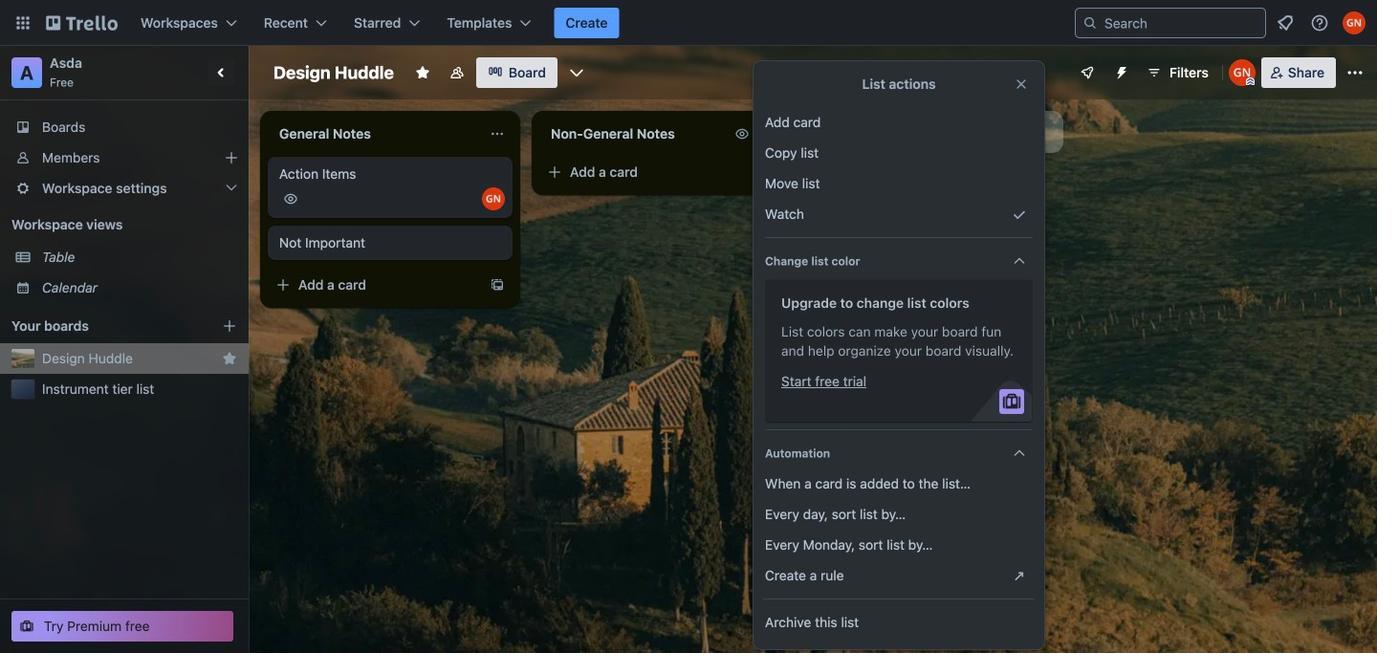 Task type: vqa. For each thing, say whether or not it's contained in the screenshot.
Game
no



Task type: describe. For each thing, give the bounding box(es) containing it.
power ups image
[[1080, 65, 1095, 80]]

close popover image
[[1014, 77, 1029, 92]]

1 vertical spatial create from template… image
[[490, 277, 505, 293]]

your boards with 2 items element
[[11, 315, 193, 338]]

show menu image
[[1346, 63, 1365, 82]]

star or unstar board image
[[415, 65, 430, 80]]

customize views image
[[567, 63, 586, 82]]

switch to… image
[[13, 13, 33, 33]]

Search field
[[1098, 10, 1266, 36]]

workspace visible image
[[450, 65, 465, 80]]

generic name (namegeneric382024) image
[[482, 188, 505, 210]]



Task type: locate. For each thing, give the bounding box(es) containing it.
None text field
[[268, 119, 482, 149]]

1 vertical spatial generic name (namegeneric382024) image
[[1229, 59, 1256, 86]]

automation image
[[1107, 57, 1134, 84]]

create from template… image
[[762, 165, 777, 180], [490, 277, 505, 293]]

1 horizontal spatial create from template… image
[[762, 165, 777, 180]]

1 horizontal spatial generic name (namegeneric382024) image
[[1343, 11, 1366, 34]]

search image
[[1083, 15, 1098, 31]]

generic name (namegeneric382024) image down search field
[[1229, 59, 1256, 86]]

collapse section image
[[1012, 254, 1027, 269]]

0 notifications image
[[1274, 11, 1297, 34]]

generic name (namegeneric382024) image
[[1343, 11, 1366, 34], [1229, 59, 1256, 86]]

0 vertical spatial create from template… image
[[762, 165, 777, 180]]

collapse section image
[[1012, 446, 1027, 461]]

back to home image
[[46, 8, 118, 38]]

open information menu image
[[1311, 13, 1330, 33]]

0 horizontal spatial generic name (namegeneric382024) image
[[1229, 59, 1256, 86]]

Board name text field
[[264, 57, 404, 88]]

add board image
[[222, 319, 237, 334]]

0 horizontal spatial create from template… image
[[490, 277, 505, 293]]

starred icon image
[[222, 351, 237, 366]]

0 vertical spatial generic name (namegeneric382024) image
[[1343, 11, 1366, 34]]

workspace navigation collapse icon image
[[209, 59, 235, 86]]

None text field
[[540, 119, 731, 149]]

this member is an admin of this board. image
[[1246, 77, 1255, 86]]

primary element
[[0, 0, 1378, 46]]

generic name (namegeneric382024) image right open information menu icon
[[1343, 11, 1366, 34]]



